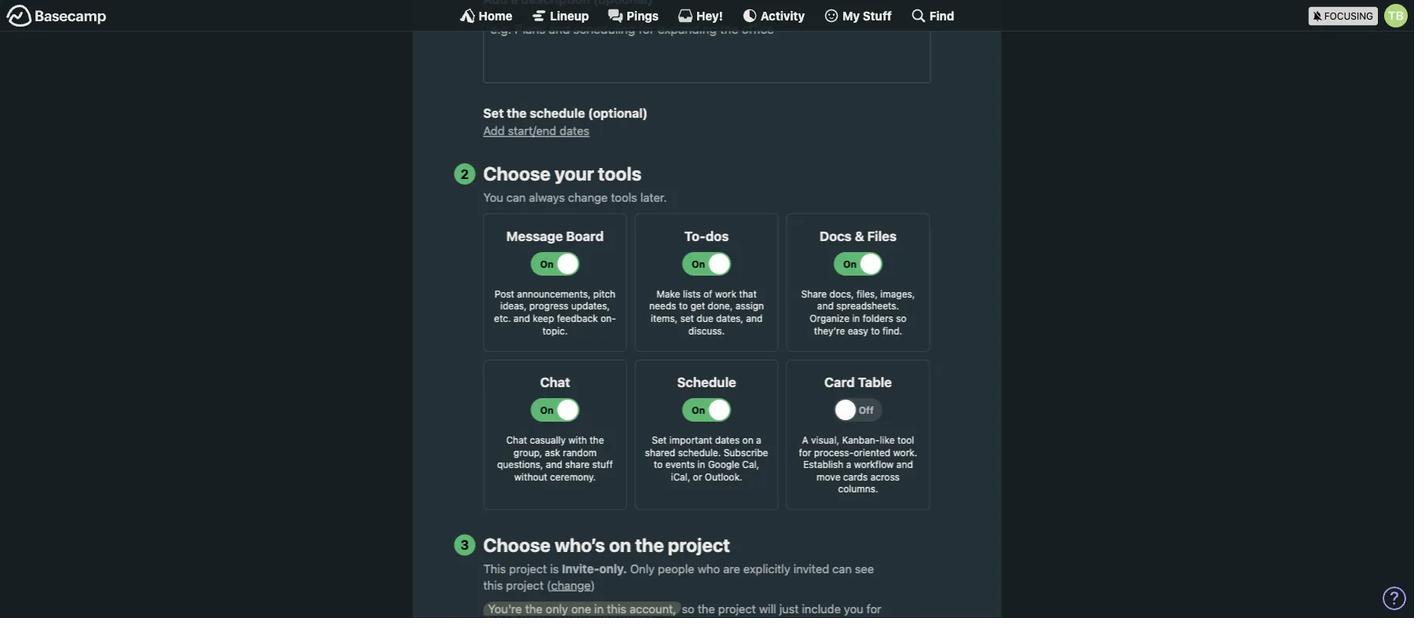 Task type: locate. For each thing, give the bounding box(es) containing it.
set up 'shared'
[[652, 434, 667, 445]]

0 horizontal spatial to
[[654, 459, 663, 470]]

1 horizontal spatial can
[[833, 561, 852, 575]]

1 horizontal spatial dates
[[715, 434, 740, 445]]

0 vertical spatial so
[[896, 313, 907, 324]]

in down schedule.
[[698, 459, 705, 470]]

post
[[495, 288, 515, 299]]

establish
[[804, 459, 844, 470]]

this project is invite-only.
[[483, 561, 627, 575]]

a inside a visual, kanban-like tool for process-oriented work. establish a workflow and move cards across columns.
[[846, 459, 852, 470]]

2 choose from the top
[[483, 534, 551, 556]]

1 vertical spatial for
[[867, 602, 882, 616]]

project inside only people who are explicitly invited can see this project (
[[506, 578, 544, 592]]

schedule.
[[678, 447, 721, 458]]

without
[[514, 471, 548, 482]]

2 vertical spatial to
[[654, 459, 663, 470]]

0 vertical spatial for
[[799, 447, 812, 458]]

so
[[896, 313, 907, 324], [682, 602, 695, 616]]

for right you at the right of page
[[867, 602, 882, 616]]

the down "who"
[[698, 602, 715, 616]]

files
[[867, 228, 897, 244]]

for
[[799, 447, 812, 458], [867, 602, 882, 616]]

0 horizontal spatial a
[[756, 434, 762, 445]]

move
[[817, 471, 841, 482]]

find
[[930, 9, 954, 22]]

you
[[483, 190, 503, 204]]

0 horizontal spatial in
[[594, 602, 604, 616]]

0 horizontal spatial on
[[609, 534, 631, 556]]

1 vertical spatial set
[[652, 434, 667, 445]]

and down work. on the right of page
[[897, 459, 913, 470]]

Add a description (optional) text field
[[483, 13, 931, 83]]

the inside the so the project will just include you for
[[698, 602, 715, 616]]

focusing button
[[1309, 0, 1414, 31]]

can right you
[[507, 190, 526, 204]]

1 choose from the top
[[483, 163, 551, 185]]

work
[[715, 288, 737, 299]]

0 vertical spatial this
[[483, 578, 503, 592]]

1 vertical spatial this
[[607, 602, 627, 616]]

topic.
[[543, 325, 568, 336]]

a up subscribe
[[756, 434, 762, 445]]

1 horizontal spatial for
[[867, 602, 882, 616]]

so the project will just include you for
[[483, 602, 882, 618]]

1 vertical spatial choose
[[483, 534, 551, 556]]

you're the only one in this account,
[[488, 602, 676, 616]]

you're
[[488, 602, 522, 616]]

can inside only people who are explicitly invited can see this project (
[[833, 561, 852, 575]]

tim burton image
[[1385, 4, 1408, 27]]

a
[[802, 434, 809, 445]]

and down ideas,
[[514, 313, 530, 324]]

project inside the so the project will just include you for
[[718, 602, 756, 616]]

the for only
[[525, 602, 543, 616]]

project left 'will'
[[718, 602, 756, 616]]

dates up subscribe
[[715, 434, 740, 445]]

the for project
[[698, 602, 715, 616]]

only people who are explicitly invited can see this project (
[[483, 561, 874, 592]]

0 vertical spatial change
[[568, 190, 608, 204]]

only
[[546, 602, 568, 616]]

choose
[[483, 163, 551, 185], [483, 534, 551, 556]]

0 horizontal spatial chat
[[506, 434, 527, 445]]

activity
[[761, 9, 805, 22]]

group,
[[514, 447, 542, 458]]

cards
[[843, 471, 868, 482]]

people
[[658, 561, 695, 575]]

done,
[[708, 300, 733, 311]]

0 vertical spatial tools
[[598, 163, 642, 185]]

for inside a visual, kanban-like tool for process-oriented work. establish a workflow and move cards across columns.
[[799, 447, 812, 458]]

1 vertical spatial can
[[833, 561, 852, 575]]

in up easy
[[852, 313, 860, 324]]

post announcements, pitch ideas, progress updates, etc. and keep feedback on- topic.
[[494, 288, 616, 336]]

choose up this
[[483, 534, 551, 556]]

tools
[[598, 163, 642, 185], [611, 190, 637, 204]]

change down your at left top
[[568, 190, 608, 204]]

project up "who"
[[668, 534, 730, 556]]

1 vertical spatial a
[[846, 459, 852, 470]]

0 vertical spatial set
[[483, 106, 504, 121]]

1 vertical spatial tools
[[611, 190, 637, 204]]

so up find.
[[896, 313, 907, 324]]

google
[[708, 459, 740, 470]]

my stuff
[[843, 9, 892, 22]]

keep
[[533, 313, 554, 324]]

on up only.
[[609, 534, 631, 556]]

this right one
[[607, 602, 627, 616]]

(optional)
[[588, 106, 648, 121]]

1 horizontal spatial set
[[652, 434, 667, 445]]

and inside make lists of work that needs to get done, assign items, set due dates, and discuss.
[[746, 313, 763, 324]]

the for schedule
[[507, 106, 527, 121]]

with
[[569, 434, 587, 445]]

the up start/end
[[507, 106, 527, 121]]

1 horizontal spatial chat
[[540, 375, 570, 390]]

docs
[[820, 228, 852, 244]]

0 vertical spatial dates
[[560, 124, 590, 138]]

0 vertical spatial a
[[756, 434, 762, 445]]

to-dos
[[685, 228, 729, 244]]

change down invite-
[[551, 578, 591, 592]]

1 vertical spatial chat
[[506, 434, 527, 445]]

0 vertical spatial in
[[852, 313, 860, 324]]

work.
[[893, 447, 918, 458]]

tools up later.
[[598, 163, 642, 185]]

hey!
[[697, 9, 723, 22]]

or
[[693, 471, 702, 482]]

so inside the so the project will just include you for
[[682, 602, 695, 616]]

in inside set important dates on a shared schedule. subscribe to events in google cal, ical, or outlook.
[[698, 459, 705, 470]]

2 vertical spatial in
[[594, 602, 604, 616]]

chat for chat
[[540, 375, 570, 390]]

a inside set important dates on a shared schedule. subscribe to events in google cal, ical, or outlook.
[[756, 434, 762, 445]]

1 horizontal spatial a
[[846, 459, 852, 470]]

to down folders
[[871, 325, 880, 336]]

in right one
[[594, 602, 604, 616]]

the inside set the schedule (optional) add start/end dates
[[507, 106, 527, 121]]

include
[[802, 602, 841, 616]]

tools left later.
[[611, 190, 637, 204]]

and down ask
[[546, 459, 563, 470]]

2 horizontal spatial to
[[871, 325, 880, 336]]

card table
[[825, 375, 892, 390]]

this down this
[[483, 578, 503, 592]]

on up subscribe
[[743, 434, 754, 445]]

of
[[704, 288, 713, 299]]

so inside the share docs, files, images, and spreadsheets. organize in folders so they're easy to find.
[[896, 313, 907, 324]]

2 horizontal spatial in
[[852, 313, 860, 324]]

tool
[[898, 434, 914, 445]]

0 horizontal spatial for
[[799, 447, 812, 458]]

docs,
[[830, 288, 854, 299]]

ceremony.
[[550, 471, 596, 482]]

1 horizontal spatial in
[[698, 459, 705, 470]]

0 vertical spatial choose
[[483, 163, 551, 185]]

and
[[817, 300, 834, 311], [514, 313, 530, 324], [746, 313, 763, 324], [546, 459, 563, 470], [897, 459, 913, 470]]

set for important
[[652, 434, 667, 445]]

my
[[843, 9, 860, 22]]

workflow
[[854, 459, 894, 470]]

find button
[[911, 8, 954, 24]]

message
[[507, 228, 563, 244]]

set the schedule (optional) add start/end dates
[[483, 106, 648, 138]]

this
[[483, 578, 503, 592], [607, 602, 627, 616]]

hey! button
[[678, 8, 723, 24]]

ask
[[545, 447, 560, 458]]

visual,
[[811, 434, 840, 445]]

folders
[[863, 313, 894, 324]]

project left (
[[506, 578, 544, 592]]

chat for chat casually with the group, ask random questions, and share stuff without ceremony.
[[506, 434, 527, 445]]

0 vertical spatial to
[[679, 300, 688, 311]]

1 vertical spatial so
[[682, 602, 695, 616]]

dates down 'schedule'
[[560, 124, 590, 138]]

so down only people who are explicitly invited can see this project (
[[682, 602, 695, 616]]

for down a at the bottom right of the page
[[799, 447, 812, 458]]

important
[[670, 434, 713, 445]]

1 horizontal spatial on
[[743, 434, 754, 445]]

to up set
[[679, 300, 688, 311]]

2
[[461, 166, 469, 181]]

in
[[852, 313, 860, 324], [698, 459, 705, 470], [594, 602, 604, 616]]

the right with
[[590, 434, 604, 445]]

the
[[507, 106, 527, 121], [590, 434, 604, 445], [635, 534, 664, 556], [525, 602, 543, 616], [698, 602, 715, 616]]

1 vertical spatial to
[[871, 325, 880, 336]]

dates
[[560, 124, 590, 138], [715, 434, 740, 445]]

chat down topic.
[[540, 375, 570, 390]]

set up the add
[[483, 106, 504, 121]]

0 horizontal spatial this
[[483, 578, 503, 592]]

and inside the share docs, files, images, and spreadsheets. organize in folders so they're easy to find.
[[817, 300, 834, 311]]

to down 'shared'
[[654, 459, 663, 470]]

0 vertical spatial chat
[[540, 375, 570, 390]]

set inside set the schedule (optional) add start/end dates
[[483, 106, 504, 121]]

0 horizontal spatial so
[[682, 602, 695, 616]]

1 horizontal spatial so
[[896, 313, 907, 324]]

chat inside chat casually with the group, ask random questions, and share stuff without ceremony.
[[506, 434, 527, 445]]

set
[[483, 106, 504, 121], [652, 434, 667, 445]]

1 vertical spatial in
[[698, 459, 705, 470]]

0 vertical spatial on
[[743, 434, 754, 445]]

can left see
[[833, 561, 852, 575]]

1 vertical spatial dates
[[715, 434, 740, 445]]

0 vertical spatial can
[[507, 190, 526, 204]]

will
[[759, 602, 776, 616]]

chat up group,
[[506, 434, 527, 445]]

a up cards
[[846, 459, 852, 470]]

who
[[698, 561, 720, 575]]

board
[[566, 228, 604, 244]]

0 horizontal spatial dates
[[560, 124, 590, 138]]

1 horizontal spatial to
[[679, 300, 688, 311]]

the left only
[[525, 602, 543, 616]]

my stuff button
[[824, 8, 892, 24]]

ideas,
[[500, 300, 527, 311]]

and down assign
[[746, 313, 763, 324]]

set inside set important dates on a shared schedule. subscribe to events in google cal, ical, or outlook.
[[652, 434, 667, 445]]

1 vertical spatial on
[[609, 534, 631, 556]]

0 horizontal spatial set
[[483, 106, 504, 121]]

this inside only people who are explicitly invited can see this project (
[[483, 578, 503, 592]]

and up organize
[[817, 300, 834, 311]]

choose up you
[[483, 163, 551, 185]]



Task type: vqa. For each thing, say whether or not it's contained in the screenshot.
This unpublished draft was edited a second ago . Share a link or…
no



Task type: describe. For each thing, give the bounding box(es) containing it.
choose your tools
[[483, 163, 642, 185]]

activity link
[[742, 8, 805, 24]]

assign
[[736, 300, 764, 311]]

discuss.
[[689, 325, 725, 336]]

progress
[[530, 300, 569, 311]]

only.
[[600, 561, 627, 575]]

home
[[479, 9, 513, 22]]

a visual, kanban-like tool for process-oriented work. establish a workflow and move cards across columns.
[[799, 434, 918, 494]]

0 horizontal spatial can
[[507, 190, 526, 204]]

share
[[565, 459, 590, 470]]

the up only
[[635, 534, 664, 556]]

to inside set important dates on a shared schedule. subscribe to events in google cal, ical, or outlook.
[[654, 459, 663, 470]]

table
[[858, 375, 892, 390]]

feedback
[[557, 313, 598, 324]]

files,
[[857, 288, 878, 299]]

account,
[[630, 602, 676, 616]]

and inside the post announcements, pitch ideas, progress updates, etc. and keep feedback on- topic.
[[514, 313, 530, 324]]

in inside the share docs, files, images, and spreadsheets. organize in folders so they're easy to find.
[[852, 313, 860, 324]]

updates,
[[571, 300, 610, 311]]

start/end
[[508, 124, 557, 138]]

home link
[[460, 8, 513, 24]]

stuff
[[863, 9, 892, 22]]

add start/end dates link
[[483, 124, 590, 138]]

set
[[680, 313, 694, 324]]

1 horizontal spatial this
[[607, 602, 627, 616]]

card
[[825, 375, 855, 390]]

main element
[[0, 0, 1414, 31]]

that
[[739, 288, 757, 299]]

kanban-
[[842, 434, 880, 445]]

chat casually with the group, ask random questions, and share stuff without ceremony.
[[497, 434, 613, 482]]

who's
[[555, 534, 605, 556]]

organize
[[810, 313, 850, 324]]

only
[[630, 561, 655, 575]]

images,
[[881, 288, 915, 299]]

this
[[483, 561, 506, 575]]

and inside a visual, kanban-like tool for process-oriented work. establish a workflow and move cards across columns.
[[897, 459, 913, 470]]

to inside the share docs, files, images, and spreadsheets. organize in folders so they're easy to find.
[[871, 325, 880, 336]]

you can always change tools later.
[[483, 190, 667, 204]]

dates inside set important dates on a shared schedule. subscribe to events in google cal, ical, or outlook.
[[715, 434, 740, 445]]

lineup
[[550, 9, 589, 22]]

questions,
[[497, 459, 543, 470]]

focusing
[[1325, 11, 1374, 22]]

for inside the so the project will just include you for
[[867, 602, 882, 616]]

items,
[[651, 313, 678, 324]]

is
[[550, 561, 559, 575]]

on inside set important dates on a shared schedule. subscribe to events in google cal, ical, or outlook.
[[743, 434, 754, 445]]

outlook.
[[705, 471, 743, 482]]

schedule
[[530, 106, 585, 121]]

your
[[555, 163, 594, 185]]

due
[[697, 313, 714, 324]]

etc.
[[494, 313, 511, 324]]

across
[[871, 471, 900, 482]]

one
[[571, 602, 591, 616]]

and inside chat casually with the group, ask random questions, and share stuff without ceremony.
[[546, 459, 563, 470]]

project left is
[[509, 561, 547, 575]]

to inside make lists of work that needs to get done, assign items, set due dates, and discuss.
[[679, 300, 688, 311]]

see
[[855, 561, 874, 575]]

get
[[691, 300, 705, 311]]

dates,
[[716, 313, 744, 324]]

oriented
[[854, 447, 891, 458]]

ical,
[[671, 471, 690, 482]]

they're
[[814, 325, 845, 336]]

later.
[[640, 190, 667, 204]]

switch accounts image
[[6, 4, 107, 28]]

3
[[461, 537, 469, 552]]

dos
[[706, 228, 729, 244]]

lists
[[683, 288, 701, 299]]

add
[[483, 124, 505, 138]]

you
[[844, 602, 864, 616]]

to-
[[685, 228, 706, 244]]

1 vertical spatial change
[[551, 578, 591, 592]]

invite-
[[562, 561, 600, 575]]

share docs, files, images, and spreadsheets. organize in folders so they're easy to find.
[[802, 288, 915, 336]]

random
[[563, 447, 597, 458]]

cal,
[[742, 459, 760, 470]]

message board
[[507, 228, 604, 244]]

process-
[[814, 447, 854, 458]]

(
[[547, 578, 551, 592]]

events
[[666, 459, 695, 470]]

set for the
[[483, 106, 504, 121]]

set important dates on a shared schedule. subscribe to events in google cal, ical, or outlook.
[[645, 434, 768, 482]]

like
[[880, 434, 895, 445]]

invited
[[794, 561, 829, 575]]

choose for choose your tools
[[483, 163, 551, 185]]

pings
[[627, 9, 659, 22]]

always
[[529, 190, 565, 204]]

choose for choose who's on the project
[[483, 534, 551, 556]]

schedule
[[677, 375, 736, 390]]

change )
[[551, 578, 595, 592]]

columns.
[[838, 483, 878, 494]]

dates inside set the schedule (optional) add start/end dates
[[560, 124, 590, 138]]

the inside chat casually with the group, ask random questions, and share stuff without ceremony.
[[590, 434, 604, 445]]

pings button
[[608, 8, 659, 24]]

subscribe
[[724, 447, 768, 458]]

choose who's on the project
[[483, 534, 730, 556]]



